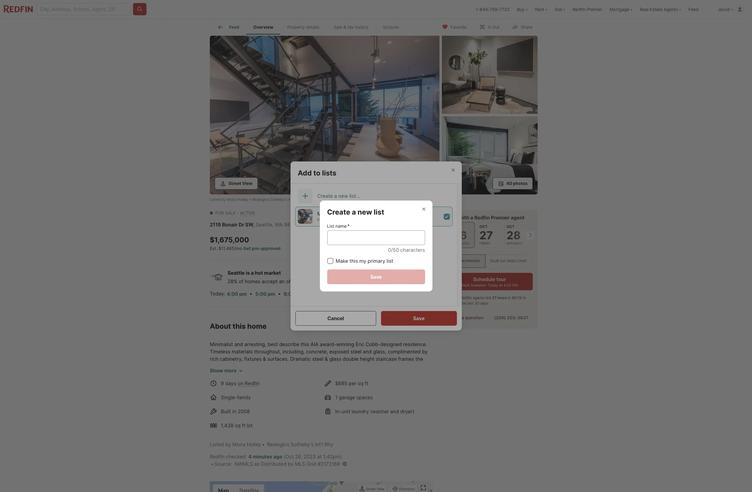 Task type: describe. For each thing, give the bounding box(es) containing it.
listed for listed by moira holley • realogics sotheby's int'l rlty
[[210, 442, 224, 448]]

1 horizontal spatial sq
[[358, 381, 363, 387]]

0 / 50 characters
[[388, 247, 425, 254]]

create a new list dialog containing create a new list
[[320, 201, 432, 292]]

this up space
[[239, 379, 248, 385]]

cobb-
[[366, 342, 380, 348]]

make
[[336, 258, 348, 265]]

1 horizontal spatial seattle
[[256, 222, 272, 228]]

feed button
[[685, 0, 714, 18]]

list...
[[349, 193, 360, 199]]

the down double
[[347, 364, 355, 370]]

0 vertical spatial street
[[228, 181, 241, 186]]

tour for tour in person
[[451, 259, 461, 264]]

cabinetry,
[[220, 357, 243, 363]]

by inside minimalist and arresting, best describe this aia award-winning eric cobb-designed residence. timeless materials throughout, including, concrete, exposed steel and glass, complimented by rich cabinetry, fixtures & surfaces. dramatic steel & glass double height staircase frames the show stopping view. multiple terraces to take advantage of the sunsets, olympic mountains and the magnificent views overlooking the salish sea. the rooftop terrace is truly sublime. additionally, this home lives on three levels plus the rooftop terrace along with a drive-in view garage. this space is finished and could be considered flex space. this is loft living at its best!
[[422, 349, 428, 355]]

best!
[[416, 386, 428, 392]]

int'l for rlty.
[[288, 198, 294, 202]]

(206)
[[494, 316, 506, 321]]

oct 27 friday
[[480, 225, 493, 246]]

built in 2008
[[221, 409, 250, 415]]

759-
[[490, 7, 499, 12]]

family
[[237, 395, 251, 401]]

tour via video chat
[[490, 259, 527, 264]]

moira for listed by moira holley • realogics sotheby's int'l rlty
[[232, 442, 245, 448]]

friday
[[480, 242, 491, 246]]

My saved homes checkbox
[[444, 214, 450, 220]]

1 vertical spatial rooftop
[[330, 379, 347, 385]]

this left aia
[[301, 342, 309, 348]]

#
[[318, 462, 321, 468]]

it
[[344, 279, 347, 285]]

• up the active link
[[249, 198, 251, 202]]

in inside minimalist and arresting, best describe this aia award-winning eric cobb-designed residence. timeless materials throughout, including, concrete, exposed steel and glass, complimented by rich cabinetry, fixtures & surfaces. dramatic steel & glass double height staircase frames the show stopping view. multiple terraces to take advantage of the sunsets, olympic mountains and the magnificent views overlooking the salish sea. the rooftop terrace is truly sublime. additionally, this home lives on three levels plus the rooftop terrace along with a drive-in view garage. this space is finished and could be considered flex space. this is loft living at its best!
[[410, 379, 414, 385]]

sale
[[334, 25, 342, 30]]

next image
[[525, 231, 535, 240]]

schedule tour next available: today at 4:00 pm
[[462, 277, 518, 288]]

an
[[279, 279, 285, 285]]

at inside minimalist and arresting, best describe this aia award-winning eric cobb-designed residence. timeless materials throughout, including, concrete, exposed steel and glass, complimented by rich cabinetry, fixtures & surfaces. dramatic steel & glass double height staircase frames the show stopping view. multiple terraces to take advantage of the sunsets, olympic mountains and the magnificent views overlooking the salish sea. the rooftop terrace is truly sublime. additionally, this home lives on three levels plus the rooftop terrace along with a drive-in view garage. this space is finished and could be considered flex space. this is loft living at its best!
[[403, 386, 408, 392]]

salish
[[299, 371, 313, 377]]

is right space
[[255, 386, 259, 392]]

1 this from the left
[[229, 386, 238, 392]]

holley for listed by moira holley • realogics sotheby's int'l rlty.
[[237, 198, 248, 202]]

new for list...
[[338, 193, 348, 199]]

0 horizontal spatial on
[[238, 381, 243, 387]]

feed link
[[217, 24, 239, 31]]

2 pm from the left
[[268, 292, 275, 298]]

Make this my primary list checkbox
[[327, 258, 333, 265]]

flex
[[338, 386, 347, 392]]

complimented
[[388, 349, 421, 355]]

to inside minimalist and arresting, best describe this aia award-winning eric cobb-designed residence. timeless materials throughout, including, concrete, exposed steel and glass, complimented by rich cabinetry, fixtures & surfaces. dramatic steel & glass double height staircase frames the show stopping view. multiple terraces to take advantage of the sunsets, olympic mountains and the magnificent views overlooking the salish sea. the rooftop terrace is truly sublime. additionally, this home lives on three levels plus the rooftop terrace along with a drive-in view garage. this space is finished and could be considered flex space. this is loft living at its best!
[[298, 364, 303, 370]]

2 this from the left
[[365, 386, 374, 392]]

thursday
[[453, 242, 470, 246]]

1 , from the left
[[253, 222, 255, 228]]

favorite button
[[437, 20, 472, 33]]

• source: nwmls as distributed by mls grid # 2172169
[[211, 462, 340, 468]]

loft
[[381, 386, 388, 392]]

sea.
[[314, 371, 324, 377]]

schedule
[[473, 277, 495, 283]]

rlty.
[[295, 198, 303, 202]]

multiple
[[258, 364, 276, 370]]

exposed
[[329, 349, 349, 355]]

directions
[[399, 488, 415, 492]]

concrete,
[[306, 349, 328, 355]]

0 horizontal spatial &
[[263, 357, 266, 363]]

accept
[[262, 279, 278, 285]]

moira for listed by moira holley • realogics sotheby's int'l rlty.
[[227, 198, 236, 202]]

chat
[[518, 259, 527, 264]]

with inside minimalist and arresting, best describe this aia award-winning eric cobb-designed residence. timeless materials throughout, including, concrete, exposed steel and glass, complimented by rich cabinetry, fixtures & surfaces. dramatic steel & glass double height staircase frames the show stopping view. multiple terraces to take advantage of the sunsets, olympic mountains and the magnificent views overlooking the salish sea. the rooftop terrace is truly sublime. additionally, this home lives on three levels plus the rooftop terrace along with a drive-in view garage. this space is finished and could be considered flex space. this is loft living at its best!
[[381, 379, 391, 385]]

28
[[507, 229, 521, 243]]

• inside list name •
[[347, 223, 350, 228]]

create a new list element
[[327, 201, 392, 217]]

• left 5:00
[[250, 291, 252, 297]]

advantage
[[316, 364, 340, 370]]

baths
[[321, 246, 335, 252]]

by up 'for'
[[221, 198, 226, 202]]

additionally,
[[210, 379, 238, 385]]

• left source: at the left of the page
[[211, 462, 213, 468]]

overview
[[253, 25, 273, 30]]

on redfin link
[[238, 381, 260, 387]]

• left 6:00
[[278, 291, 281, 297]]

of inside minimalist and arresting, best describe this aia award-winning eric cobb-designed residence. timeless materials throughout, including, concrete, exposed steel and glass, complimented by rich cabinetry, fixtures & surfaces. dramatic steel & glass double height staircase frames the show stopping view. multiple terraces to take advantage of the sunsets, olympic mountains and the magnificent views overlooking the salish sea. the rooftop terrace is truly sublime. additionally, this home lives on three levels plus the rooftop terrace along with a drive-in view garage. this space is finished and could be considered flex space. this is loft living at its best!
[[341, 364, 346, 370]]

1 vertical spatial days
[[225, 381, 236, 387]]

led
[[486, 296, 491, 301]]

including,
[[283, 349, 305, 355]]

3 pm from the left
[[296, 292, 304, 298]]

my saved homes list box
[[295, 207, 452, 228]]

the up considered
[[321, 379, 329, 385]]

add to lists element
[[298, 162, 344, 178]]

list inside create a new list element
[[374, 208, 384, 217]]

4
[[248, 455, 252, 461]]

award-
[[320, 342, 336, 348]]

the
[[326, 371, 334, 377]]

1 vertical spatial sq
[[235, 423, 240, 429]]

materials
[[232, 349, 253, 355]]

8:00 pm button
[[340, 291, 360, 299]]

203-
[[507, 316, 518, 321]]

lists
[[322, 169, 336, 178]]

and down three
[[280, 386, 288, 392]]

overview tab
[[246, 20, 280, 35]]

5:00 pm button
[[255, 291, 275, 299]]

lot
[[247, 423, 253, 429]]

the up mountains on the right bottom of the page
[[415, 357, 423, 363]]

minimalist and arresting, best describe this aia award-winning eric cobb-designed residence. timeless materials throughout, including, concrete, exposed steel and glass, complimented by rich cabinetry, fixtures & surfaces. dramatic steel & glass double height staircase frames the show stopping view. multiple terraces to take advantage of the sunsets, olympic mountains and the magnificent views overlooking the salish sea. the rooftop terrace is truly sublime. additionally, this home lives on three levels plus the rooftop terrace along with a drive-in view garage. this space is finished and could be considered flex space. this is loft living at its best!
[[210, 342, 432, 392]]

saturday
[[507, 242, 523, 246]]

along
[[367, 379, 379, 385]]

this right about
[[233, 323, 246, 331]]

37
[[492, 296, 497, 301]]

and up view
[[423, 364, 432, 370]]

new for list
[[358, 208, 372, 217]]

cancel
[[327, 316, 344, 322]]

save for the bottommost the save button
[[413, 316, 425, 322]]

1 horizontal spatial 98116
[[512, 296, 522, 301]]

for sale - active
[[215, 211, 255, 216]]

week.
[[318, 279, 331, 285]]

0 vertical spatial with
[[459, 215, 469, 221]]

listing provided courtesy of northwest multiple listing service (nwmls) image
[[342, 463, 347, 467]]

cancel button
[[295, 312, 376, 326]]

1 vertical spatial save button
[[381, 312, 457, 326]]

6:00 pm button
[[283, 291, 304, 299]]

2023
[[304, 455, 316, 461]]

list for make this my primary list
[[387, 258, 393, 265]]

in-unit laundry (washer and dryer)
[[335, 409, 414, 415]]

create for create a new list...
[[317, 193, 333, 199]]

grid
[[307, 462, 316, 468]]

2,444
[[351, 236, 371, 245]]

0 vertical spatial view
[[242, 181, 253, 186]]

sale & tax history tab
[[327, 20, 376, 35]]

x-out
[[488, 24, 500, 30]]

be
[[304, 386, 310, 392]]

(206) 203-3637 link
[[494, 316, 529, 321]]

double
[[343, 357, 359, 363]]

1-844-759-7732
[[476, 7, 509, 12]]

1 horizontal spatial view
[[377, 488, 384, 492]]

question
[[465, 316, 484, 321]]

throughout,
[[254, 349, 281, 355]]

1 vertical spatial ft
[[242, 423, 245, 429]]

space
[[240, 386, 254, 392]]

(206) 203-3637
[[494, 316, 529, 321]]

& inside tab
[[343, 25, 346, 30]]

mountains
[[398, 364, 422, 370]]

sw
[[245, 222, 253, 228]]

list for my saved homes primary list
[[332, 218, 337, 223]]

0 vertical spatial ft
[[365, 381, 368, 387]]

history
[[355, 25, 369, 30]]

3637
[[518, 316, 529, 321]]

as
[[254, 462, 260, 468]]

0 horizontal spatial steel
[[312, 357, 323, 363]]

in right the tours
[[508, 296, 511, 301]]

• left 8:00
[[334, 291, 337, 297]]

0 vertical spatial steel
[[350, 349, 362, 355]]

and up materials
[[234, 342, 243, 348]]

the up three
[[290, 371, 298, 377]]

holley for listed by moira holley • realogics sotheby's int'l rlty
[[247, 442, 261, 448]]

winning
[[336, 342, 354, 348]]

1,438
[[221, 423, 234, 429]]

7:00 pm button
[[312, 291, 332, 299]]

1 vertical spatial street view button
[[358, 486, 386, 493]]

8:00
[[340, 292, 351, 298]]

$685
[[335, 381, 347, 387]]

map region
[[157, 470, 470, 493]]



Task type: locate. For each thing, give the bounding box(es) containing it.
by down (oct
[[288, 462, 294, 468]]

• up minutes
[[262, 442, 265, 448]]

is inside seattle is a hot market 28% of homes accept an offer within a week. tour it before it's gone!
[[246, 270, 250, 276]]

levels
[[296, 379, 309, 385]]

1 vertical spatial save
[[413, 316, 425, 322]]

listed by moira holley • realogics sotheby's int'l rlty
[[210, 442, 333, 448]]

0 vertical spatial premier
[[587, 7, 602, 12]]

0 vertical spatial to
[[313, 169, 320, 178]]

finished
[[260, 386, 278, 392]]

at
[[499, 284, 503, 288], [403, 386, 408, 392], [317, 455, 322, 461]]

today
[[488, 284, 498, 288]]

redfin checked: 4 minutes ago (oct 26, 2023 at 1:42pm)
[[210, 455, 342, 461]]

create a new list
[[327, 208, 384, 217]]

of inside seattle is a hot market 28% of homes accept an offer within a week. tour it before it's gone!
[[239, 279, 244, 285]]

1 vertical spatial at
[[403, 386, 408, 392]]

0 horizontal spatial oct
[[453, 225, 461, 229]]

-
[[237, 211, 239, 216]]

0 vertical spatial rooftop
[[336, 371, 353, 377]]

1 vertical spatial list
[[332, 218, 337, 223]]

4:00 down 28%
[[227, 292, 238, 298]]

, right dr
[[253, 222, 255, 228]]

pm right 8:00
[[353, 292, 360, 298]]

by up checked:
[[225, 442, 231, 448]]

steel down concrete, on the bottom
[[312, 357, 323, 363]]

and up height on the bottom left
[[363, 349, 372, 355]]

tour in person
[[451, 259, 480, 264]]

0 vertical spatial street view
[[228, 181, 253, 186]]

create a new list dialog containing add to lists
[[290, 162, 462, 331]]

1 vertical spatial to
[[298, 364, 303, 370]]

1 vertical spatial of
[[341, 364, 346, 370]]

0 vertical spatial feed
[[688, 7, 698, 12]]

1
[[335, 395, 337, 401]]

1 vertical spatial home
[[249, 379, 262, 385]]

0 horizontal spatial 98116
[[284, 222, 298, 228]]

bonair
[[222, 222, 237, 228]]

to
[[313, 169, 320, 178], [298, 364, 303, 370]]

1 vertical spatial sotheby's
[[291, 442, 314, 448]]

0 horizontal spatial this
[[229, 386, 238, 392]]

tour
[[447, 215, 458, 221], [451, 259, 461, 264], [490, 259, 499, 264], [333, 279, 343, 285]]

tour left via
[[490, 259, 499, 264]]

0 horizontal spatial 4:00
[[227, 292, 238, 298]]

1 vertical spatial view
[[377, 488, 384, 492]]

is left loft
[[376, 386, 379, 392]]

1 horizontal spatial to
[[313, 169, 320, 178]]

list box
[[447, 255, 533, 269]]

in up '3637'
[[523, 296, 526, 301]]

0 horizontal spatial with
[[381, 379, 391, 385]]

times
[[382, 292, 395, 298]]

seattle up 28%
[[228, 270, 245, 276]]

• right name
[[347, 223, 350, 228]]

tax
[[347, 25, 354, 30]]

terrace down sunsets,
[[354, 371, 371, 377]]

0 vertical spatial save
[[370, 274, 382, 280]]

0 vertical spatial street view button
[[215, 178, 258, 190]]

staircase
[[376, 357, 397, 363]]

by down residence.
[[422, 349, 428, 355]]

the left "last"
[[461, 302, 467, 306]]

0 horizontal spatial homes
[[245, 279, 260, 285]]

1 horizontal spatial at
[[403, 386, 408, 392]]

minimalist
[[210, 342, 233, 348]]

laundry
[[352, 409, 369, 415]]

0 horizontal spatial days
[[225, 381, 236, 387]]

sotheby's left rlty.
[[270, 198, 287, 202]]

homes inside seattle is a hot market 28% of homes accept an offer within a week. tour it before it's gone!
[[245, 279, 260, 285]]

tour for tour via video chat
[[490, 259, 499, 264]]

is up along
[[372, 371, 376, 377]]

0 vertical spatial 4:00
[[504, 284, 511, 288]]

4:00 inside "schedule tour next available: today at 4:00 pm"
[[504, 284, 511, 288]]

0 vertical spatial terrace
[[354, 371, 371, 377]]

oct inside oct 27 friday
[[480, 225, 488, 229]]

tab list
[[210, 19, 411, 35]]

4:00 pm button
[[226, 291, 247, 299]]

2 , from the left
[[272, 222, 274, 228]]

list box containing tour in person
[[447, 255, 533, 269]]

$1,675,000
[[210, 236, 249, 245]]

save up residence.
[[413, 316, 425, 322]]

0 vertical spatial sq
[[358, 381, 363, 387]]

pm right 5:00
[[268, 292, 275, 298]]

create inside button
[[317, 193, 333, 199]]

olympic
[[378, 364, 396, 370]]

pm
[[512, 284, 518, 288]]

a inside button
[[334, 193, 337, 199]]

list
[[327, 224, 334, 229]]

oct inside oct 28 saturday
[[507, 225, 515, 229]]

98116 down pm in the right of the page
[[512, 296, 522, 301]]

map entry image
[[392, 210, 432, 251]]

sale & tax history
[[334, 25, 369, 30]]

submit search image
[[137, 6, 143, 12]]

7732
[[499, 7, 509, 12]]

oct for 28
[[507, 225, 515, 229]]

2 oct from the left
[[480, 225, 488, 229]]

1 vertical spatial listed
[[210, 442, 224, 448]]

4 pm from the left
[[324, 292, 332, 298]]

0 vertical spatial at
[[499, 284, 503, 288]]

1 vertical spatial with
[[381, 379, 391, 385]]

street view for the left street view button
[[228, 181, 253, 186]]

1 horizontal spatial of
[[341, 364, 346, 370]]

listed
[[210, 198, 220, 202], [210, 442, 224, 448]]

seattle inside seattle is a hot market 28% of homes accept an offer within a week. tour it before it's gone!
[[228, 270, 245, 276]]

surfaces.
[[267, 357, 289, 363]]

& up advantage
[[325, 357, 328, 363]]

1 vertical spatial homes
[[245, 279, 260, 285]]

1 horizontal spatial days
[[480, 302, 489, 306]]

per
[[349, 381, 356, 387]]

pm right 7:00
[[324, 292, 332, 298]]

,
[[253, 222, 255, 228], [272, 222, 274, 228]]

sotheby's for rlty
[[291, 442, 314, 448]]

ask a question
[[453, 316, 484, 321]]

in left person
[[461, 259, 465, 264]]

1 vertical spatial terrace
[[349, 379, 365, 385]]

height
[[360, 357, 374, 363]]

sq
[[358, 381, 363, 387], [235, 423, 240, 429]]

create a new list dialog
[[290, 162, 462, 331], [320, 201, 432, 292]]

save button up residence.
[[381, 312, 457, 326]]

tour up "26"
[[447, 215, 458, 221]]

2 horizontal spatial oct
[[507, 225, 515, 229]]

1 horizontal spatial int'l
[[315, 442, 323, 448]]

this left my
[[350, 258, 358, 265]]

pm left 5:00
[[239, 292, 247, 298]]

1 horizontal spatial ft
[[365, 381, 368, 387]]

on inside minimalist and arresting, best describe this aia award-winning eric cobb-designed residence. timeless materials throughout, including, concrete, exposed steel and glass, complimented by rich cabinetry, fixtures & surfaces. dramatic steel & glass double height staircase frames the show stopping view. multiple terraces to take advantage of the sunsets, olympic mountains and the magnificent views overlooking the salish sea. the rooftop terrace is truly sublime. additionally, this home lives on three levels plus the rooftop terrace along with a drive-in view garage. this space is finished and could be considered flex space. this is loft living at its best!
[[275, 379, 281, 385]]

0 vertical spatial listed
[[210, 198, 220, 202]]

at inside "schedule tour next available: today at 4:00 pm"
[[499, 284, 503, 288]]

int'l left rlty
[[315, 442, 323, 448]]

oct up thursday in the right of the page
[[453, 225, 461, 229]]

x-out button
[[474, 20, 505, 33]]

98116 right wa on the top of page
[[284, 222, 298, 228]]

of
[[239, 279, 244, 285], [341, 364, 346, 370]]

sale
[[225, 211, 236, 216]]

0 vertical spatial create
[[317, 193, 333, 199]]

homes inside the my saved homes primary list
[[341, 211, 356, 217]]

view left the directions button at the bottom of the page
[[377, 488, 384, 492]]

0 vertical spatial new
[[338, 193, 348, 199]]

listed up 'for'
[[210, 198, 220, 202]]

4 minutes ago link
[[248, 455, 282, 461], [248, 455, 282, 461]]

0 vertical spatial save button
[[327, 270, 425, 285]]

oct for 26
[[453, 225, 461, 229]]

1 vertical spatial realogics
[[267, 442, 289, 448]]

rooftop up flex
[[330, 379, 347, 385]]

sunsets,
[[356, 364, 376, 370]]

share
[[521, 24, 532, 30]]

1 listed from the top
[[210, 198, 220, 202]]

98116
[[284, 222, 298, 228], [512, 296, 522, 301]]

is
[[246, 270, 250, 276], [372, 371, 376, 377], [255, 386, 259, 392], [376, 386, 379, 392]]

menu bar
[[213, 485, 264, 493]]

redfin for redfin agents led 37 tours in 98116
[[461, 296, 472, 301]]

available:
[[471, 284, 487, 288]]

2119 bonair dr sw, seattle, wa 98116 image
[[210, 36, 439, 195], [442, 36, 538, 114], [442, 117, 538, 195]]

today: 4:00 pm • 5:00 pm • 6:00 pm
[[210, 291, 304, 298]]

City, Address, School, Agent, ZIP search field
[[36, 3, 131, 15]]

list down saved
[[332, 218, 337, 223]]

of down double
[[341, 364, 346, 370]]

create up my
[[317, 193, 333, 199]]

to right add
[[313, 169, 320, 178]]

is left hot
[[246, 270, 250, 276]]

schools tab
[[376, 20, 406, 35]]

tour left the "it"
[[333, 279, 343, 285]]

oct for 27
[[480, 225, 488, 229]]

moira up checked:
[[232, 442, 245, 448]]

list name •
[[327, 223, 350, 229]]

0 horizontal spatial street view
[[228, 181, 253, 186]]

0 horizontal spatial street view button
[[215, 178, 258, 190]]

tab list containing feed
[[210, 19, 411, 35]]

three
[[282, 379, 295, 385]]

street view up listed by moira holley • realogics sotheby's int'l rlty.
[[228, 181, 253, 186]]

0 horizontal spatial sq
[[235, 423, 240, 429]]

in inside in the last 30 days
[[523, 296, 526, 301]]

timeless
[[210, 349, 230, 355]]

1 horizontal spatial new
[[358, 208, 372, 217]]

redfin premier
[[573, 7, 602, 12]]

4:00 left pm in the right of the page
[[504, 284, 511, 288]]

4:00 inside today: 4:00 pm • 5:00 pm • 6:00 pm
[[227, 292, 238, 298]]

2119
[[210, 222, 221, 228]]

1 vertical spatial 98116
[[512, 296, 522, 301]]

feed inside button
[[688, 7, 698, 12]]

pm right 6:00
[[296, 292, 304, 298]]

new down create a new list... button
[[358, 208, 372, 217]]

seattle left wa on the top of page
[[256, 222, 272, 228]]

lives
[[264, 379, 274, 385]]

oct down agent
[[507, 225, 515, 229]]

1 horizontal spatial street
[[366, 488, 376, 492]]

drive-
[[396, 379, 410, 385]]

view.
[[245, 364, 257, 370]]

1 horizontal spatial 4:00
[[504, 284, 511, 288]]

view up listed by moira holley • realogics sotheby's int'l rlty.
[[242, 181, 253, 186]]

2 vertical spatial at
[[317, 455, 322, 461]]

0 horizontal spatial street
[[228, 181, 241, 186]]

& up the 'multiple'
[[263, 357, 266, 363]]

0 vertical spatial of
[[239, 279, 244, 285]]

0 horizontal spatial sotheby's
[[270, 198, 287, 202]]

magnificent
[[219, 371, 246, 377]]

steel down eric at the bottom left of page
[[350, 349, 362, 355]]

property details
[[287, 25, 320, 30]]

0 vertical spatial holley
[[237, 198, 248, 202]]

of right 28%
[[239, 279, 244, 285]]

$685 per sq ft
[[335, 381, 368, 387]]

moira up "sale"
[[227, 198, 236, 202]]

with up loft
[[381, 379, 391, 385]]

1 horizontal spatial street view button
[[358, 486, 386, 493]]

in the last 30 days
[[461, 296, 526, 306]]

rooftop up $685 on the left bottom of the page
[[336, 371, 353, 377]]

28%
[[228, 279, 237, 285]]

via
[[500, 259, 506, 264]]

1 horizontal spatial list
[[374, 208, 384, 217]]

1 vertical spatial feed
[[229, 25, 239, 30]]

listed up source: at the left of the page
[[210, 442, 224, 448]]

redfin for redfin checked: 4 minutes ago (oct 26, 2023 at 1:42pm)
[[210, 455, 225, 461]]

1 horizontal spatial &
[[325, 357, 328, 363]]

30
[[475, 302, 479, 306]]

int'l left rlty.
[[288, 198, 294, 202]]

ft right the space.
[[365, 381, 368, 387]]

out
[[492, 24, 500, 30]]

listed for listed by moira holley • realogics sotheby's int'l rlty.
[[210, 198, 220, 202]]

0 horizontal spatial of
[[239, 279, 244, 285]]

tour inside seattle is a hot market 28% of homes accept an offer within a week. tour it before it's gone!
[[333, 279, 343, 285]]

1 vertical spatial holley
[[247, 442, 261, 448]]

at down the tour
[[499, 284, 503, 288]]

2 listed from the top
[[210, 442, 224, 448]]

considered
[[311, 386, 337, 392]]

hot
[[255, 270, 263, 276]]

0 horizontal spatial save
[[370, 274, 382, 280]]

street view left the directions button at the bottom of the page
[[366, 488, 384, 492]]

sq right per
[[358, 381, 363, 387]]

/
[[391, 247, 393, 254]]

1 horizontal spatial feed
[[688, 7, 698, 12]]

sotheby's for rlty.
[[270, 198, 287, 202]]

0 vertical spatial moira
[[227, 198, 236, 202]]

this up single-family
[[229, 386, 238, 392]]

active link
[[240, 211, 255, 216]]

1 horizontal spatial with
[[459, 215, 469, 221]]

add to lists
[[298, 169, 336, 178]]

premier inside button
[[587, 7, 602, 12]]

show
[[210, 364, 222, 370]]

days down led
[[480, 302, 489, 306]]

oct inside oct 26 thursday
[[453, 225, 461, 229]]

save button down primary
[[327, 270, 425, 285]]

and left dryer)
[[390, 409, 399, 415]]

moira
[[227, 198, 236, 202], [232, 442, 245, 448]]

0 horizontal spatial ft
[[242, 423, 245, 429]]

0 vertical spatial home
[[247, 323, 267, 331]]

dryer)
[[400, 409, 414, 415]]

premier
[[587, 7, 602, 12], [491, 215, 510, 221]]

new inside button
[[338, 193, 348, 199]]

0 horizontal spatial premier
[[491, 215, 510, 221]]

, left wa on the top of page
[[272, 222, 274, 228]]

0 vertical spatial sotheby's
[[270, 198, 287, 202]]

1 vertical spatial create
[[327, 208, 350, 217]]

2.5
[[321, 236, 333, 245]]

(oct
[[284, 455, 294, 461]]

1 vertical spatial int'l
[[315, 442, 323, 448]]

realogics up the active link
[[252, 198, 269, 202]]

this down along
[[365, 386, 374, 392]]

a inside minimalist and arresting, best describe this aia award-winning eric cobb-designed residence. timeless materials throughout, including, concrete, exposed steel and glass, complimented by rich cabinetry, fixtures & surfaces. dramatic steel & glass double height staircase frames the show stopping view. multiple terraces to take advantage of the sunsets, olympic mountains and the magnificent views overlooking the salish sea. the rooftop terrace is truly sublime. additionally, this home lives on three levels plus the rooftop terrace along with a drive-in view garage. this space is finished and could be considered flex space. this is loft living at its best!
[[392, 379, 395, 385]]

3 oct from the left
[[507, 225, 515, 229]]

realogics up the ago
[[267, 442, 289, 448]]

and
[[234, 342, 243, 348], [363, 349, 372, 355], [423, 364, 432, 370], [280, 386, 288, 392], [390, 409, 399, 415]]

property
[[287, 25, 305, 30]]

2 vertical spatial list
[[387, 258, 393, 265]]

realogics for rlty.
[[252, 198, 269, 202]]

the inside in the last 30 days
[[461, 302, 467, 306]]

on down the overlooking
[[275, 379, 281, 385]]

in right built
[[232, 409, 236, 415]]

photo of 2119 bonair dr sw, seattle, wa 98116 image
[[298, 209, 312, 224]]

0 horizontal spatial feed
[[229, 25, 239, 30]]

source:
[[214, 462, 232, 468]]

in up its
[[410, 379, 414, 385]]

list down create a new list... button
[[374, 208, 384, 217]]

None button
[[450, 222, 475, 249], [477, 223, 502, 248], [505, 223, 529, 248], [450, 222, 475, 249], [477, 223, 502, 248], [505, 223, 529, 248]]

1 horizontal spatial homes
[[341, 211, 356, 217]]

tour for tour with a redfin premier agent
[[447, 215, 458, 221]]

int'l for rlty
[[315, 442, 323, 448]]

• left more in the bottom of the page
[[363, 291, 366, 297]]

space.
[[348, 386, 363, 392]]

street view for bottom street view button
[[366, 488, 384, 492]]

1 vertical spatial street
[[366, 488, 376, 492]]

create for create a new list
[[327, 208, 350, 217]]

the down show
[[210, 371, 217, 377]]

redfin for redfin premier
[[573, 7, 585, 12]]

x-
[[488, 24, 492, 30]]

list down the 0
[[387, 258, 393, 265]]

save for the save button to the top
[[370, 274, 382, 280]]

at left its
[[403, 386, 408, 392]]

ago
[[273, 455, 282, 461]]

could
[[290, 386, 303, 392]]

1 vertical spatial street view
[[366, 488, 384, 492]]

1 vertical spatial premier
[[491, 215, 510, 221]]

1 pm from the left
[[239, 292, 247, 298]]

new left list...
[[338, 193, 348, 199]]

1 vertical spatial moira
[[232, 442, 245, 448]]

1 oct from the left
[[453, 225, 461, 229]]

1 garage spaces
[[335, 395, 373, 401]]

1 vertical spatial seattle
[[228, 270, 245, 276]]

1 vertical spatial new
[[358, 208, 372, 217]]

feed
[[688, 7, 698, 12], [229, 25, 239, 30]]

dramatic
[[290, 357, 311, 363]]

terrace
[[354, 371, 371, 377], [349, 379, 365, 385]]

844-
[[480, 7, 490, 12]]

0 vertical spatial days
[[480, 302, 489, 306]]

1 horizontal spatial ,
[[272, 222, 274, 228]]

directions button
[[391, 486, 417, 493]]

0 horizontal spatial ,
[[253, 222, 255, 228]]

home inside minimalist and arresting, best describe this aia award-winning eric cobb-designed residence. timeless materials throughout, including, concrete, exposed steel and glass, complimented by rich cabinetry, fixtures & surfaces. dramatic steel & glass double height staircase frames the show stopping view. multiple terraces to take advantage of the sunsets, olympic mountains and the magnificent views overlooking the salish sea. the rooftop terrace is truly sublime. additionally, this home lives on three levels plus the rooftop terrace along with a drive-in view garage. this space is finished and could be considered flex space. this is loft living at its best!
[[249, 379, 262, 385]]

with up oct 26 thursday
[[459, 215, 469, 221]]

home down views
[[249, 379, 262, 385]]

create up list name •
[[327, 208, 350, 217]]

& left tax
[[343, 25, 346, 30]]

on down magnificent
[[238, 381, 243, 387]]

realogics for rlty
[[267, 442, 289, 448]]

days inside in the last 30 days
[[480, 302, 489, 306]]

2172169
[[321, 462, 340, 468]]

1 horizontal spatial save
[[413, 316, 425, 322]]

redfin inside button
[[573, 7, 585, 12]]

days right 9 at bottom left
[[225, 381, 236, 387]]

more
[[369, 292, 381, 298]]

feed inside tab list
[[229, 25, 239, 30]]

list inside the my saved homes primary list
[[332, 218, 337, 223]]

0 horizontal spatial int'l
[[288, 198, 294, 202]]

0 horizontal spatial seattle
[[228, 270, 245, 276]]

5 pm from the left
[[353, 292, 360, 298]]

distributed
[[261, 462, 287, 468]]

0 horizontal spatial view
[[242, 181, 253, 186]]

property details tab
[[280, 20, 327, 35]]

at up #
[[317, 455, 322, 461]]

1 horizontal spatial sotheby's
[[291, 442, 314, 448]]

home up arresting,
[[247, 323, 267, 331]]



Task type: vqa. For each thing, say whether or not it's contained in the screenshot.
glass,
yes



